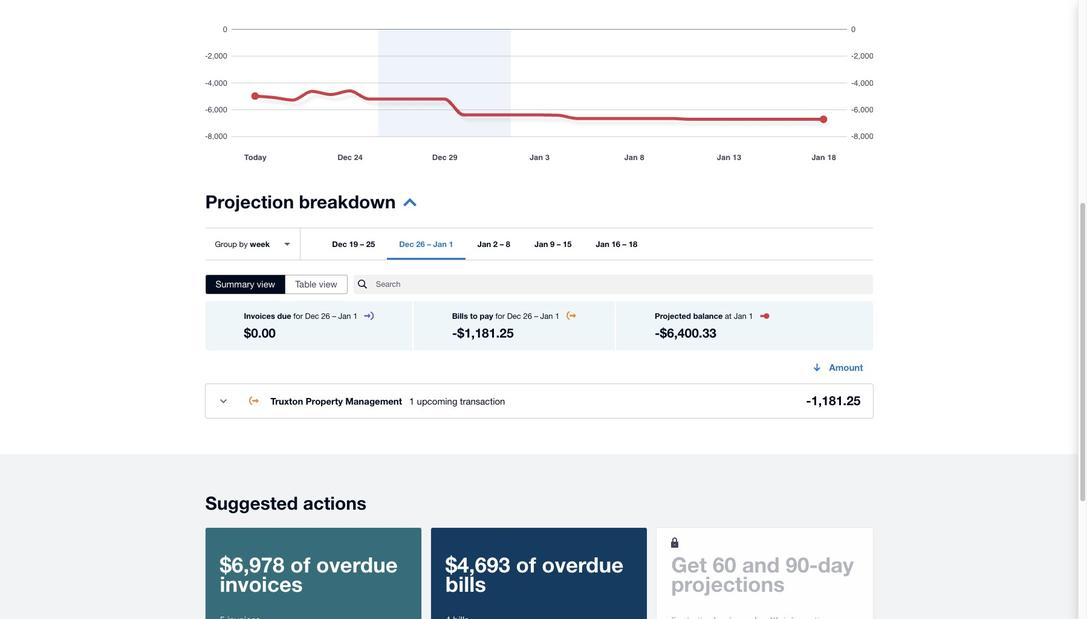 Task type: locate. For each thing, give the bounding box(es) containing it.
-$6,400.33
[[655, 326, 717, 341]]

– left 8
[[500, 240, 504, 249]]

for right due
[[294, 312, 303, 321]]

amount
[[829, 362, 863, 373]]

dec right due
[[305, 312, 319, 321]]

of inside of overdue invoices
[[290, 553, 310, 578]]

overdue for of overdue invoices
[[316, 553, 398, 578]]

26
[[416, 240, 425, 249], [321, 312, 330, 321], [523, 312, 532, 321]]

0 horizontal spatial -
[[452, 326, 457, 341]]

jan inside invoices due for dec 26 – jan 1 $0.00
[[338, 312, 351, 321]]

jan inside projected balance at jan 1
[[734, 312, 747, 321]]

dec 26 – jan 1
[[399, 240, 454, 249]]

overdue inside of overdue bills
[[542, 553, 624, 578]]

jan right at
[[734, 312, 747, 321]]

2 of from the left
[[516, 553, 536, 578]]

view for table view
[[319, 279, 337, 290]]

jan inside 'bills to pay for dec 26 – jan 1 -$1,181.25'
[[541, 312, 553, 321]]

1 horizontal spatial of
[[516, 553, 536, 578]]

60
[[713, 553, 737, 578]]

of overdue invoices
[[220, 553, 398, 597]]

of right $4,693
[[516, 553, 536, 578]]

overdue
[[316, 553, 398, 578], [542, 553, 624, 578]]

jan left "jan 2 – 8"
[[433, 240, 447, 249]]

management
[[345, 396, 402, 407]]

for right pay on the left bottom of the page
[[496, 312, 505, 321]]

of inside of overdue bills
[[516, 553, 536, 578]]

dec
[[332, 240, 347, 249], [399, 240, 414, 249], [305, 312, 319, 321], [507, 312, 521, 321]]

– right 25
[[427, 240, 431, 249]]

-
[[452, 326, 457, 341], [655, 326, 660, 341], [806, 394, 812, 409]]

1 horizontal spatial view
[[319, 279, 337, 290]]

toggle image
[[211, 390, 236, 414]]

of for $4,693
[[516, 553, 536, 578]]

1 of from the left
[[290, 553, 310, 578]]

2 for from the left
[[496, 312, 505, 321]]

1 inside invoices due for dec 26 – jan 1 $0.00
[[353, 312, 358, 321]]

due
[[277, 312, 291, 321]]

9
[[550, 240, 555, 249]]

- down bills
[[452, 326, 457, 341]]

view right table
[[319, 279, 337, 290]]

-1,181.25
[[806, 394, 861, 409]]

jan left 9
[[535, 240, 548, 249]]

view for summary view
[[257, 279, 275, 290]]

of
[[290, 553, 310, 578], [516, 553, 536, 578]]

0 horizontal spatial view
[[257, 279, 275, 290]]

bills
[[446, 572, 486, 597]]

– down table view
[[332, 312, 336, 321]]

26 inside invoices due for dec 26 – jan 1 $0.00
[[321, 312, 330, 321]]

projections
[[671, 572, 785, 597]]

for inside 'bills to pay for dec 26 – jan 1 -$1,181.25'
[[496, 312, 505, 321]]

26 right 25
[[416, 240, 425, 249]]

1 horizontal spatial overdue
[[542, 553, 624, 578]]

by
[[239, 240, 248, 249]]

dec left "19"
[[332, 240, 347, 249]]

2 horizontal spatial -
[[806, 394, 812, 409]]

view
[[257, 279, 275, 290], [319, 279, 337, 290]]

1 overdue from the left
[[316, 553, 398, 578]]

2 horizontal spatial 26
[[523, 312, 532, 321]]

1,181.25
[[812, 394, 861, 409]]

– right 9
[[557, 240, 561, 249]]

26 down table view
[[321, 312, 330, 321]]

0 horizontal spatial for
[[294, 312, 303, 321]]

to
[[470, 312, 478, 321]]

of right $6,978
[[290, 553, 310, 578]]

jan right pay on the left bottom of the page
[[541, 312, 553, 321]]

dec right pay on the left bottom of the page
[[507, 312, 521, 321]]

of overdue bills
[[446, 553, 624, 597]]

amount button
[[803, 356, 873, 380]]

group
[[215, 240, 237, 249]]

1
[[449, 240, 454, 249], [353, 312, 358, 321], [555, 312, 560, 321], [749, 312, 753, 321], [410, 396, 415, 407]]

– for 18
[[623, 240, 627, 249]]

–
[[360, 240, 364, 249], [427, 240, 431, 249], [500, 240, 504, 249], [557, 240, 561, 249], [623, 240, 627, 249], [332, 312, 336, 321], [534, 312, 538, 321]]

- for -1,181.25
[[806, 394, 812, 409]]

- down amount popup button on the bottom of the page
[[806, 394, 812, 409]]

– right pay on the left bottom of the page
[[534, 312, 538, 321]]

- for -$6,400.33
[[655, 326, 660, 341]]

bills to pay for dec 26 – jan 1 -$1,181.25
[[452, 312, 560, 341]]

projected balance at jan 1
[[655, 312, 753, 321]]

for
[[294, 312, 303, 321], [496, 312, 505, 321]]

- down projected on the right of the page
[[655, 326, 660, 341]]

week
[[250, 239, 270, 249]]

2 view from the left
[[319, 279, 337, 290]]

0 horizontal spatial 26
[[321, 312, 330, 321]]

jan
[[433, 240, 447, 249], [478, 240, 491, 249], [535, 240, 548, 249], [596, 240, 610, 249], [338, 312, 351, 321], [541, 312, 553, 321], [734, 312, 747, 321]]

2 overdue from the left
[[542, 553, 624, 578]]

0 horizontal spatial of
[[290, 553, 310, 578]]

of for $6,978
[[290, 553, 310, 578]]

jan 9 – 15
[[535, 240, 572, 249]]

19
[[349, 240, 358, 249]]

jan right due
[[338, 312, 351, 321]]

$6,400.33
[[660, 326, 717, 341]]

– for jan
[[427, 240, 431, 249]]

1 for from the left
[[294, 312, 303, 321]]

property
[[306, 396, 343, 407]]

summary view
[[216, 279, 275, 290]]

overdue inside of overdue invoices
[[316, 553, 398, 578]]

truxton property management
[[271, 396, 402, 407]]

jan left the 2
[[478, 240, 491, 249]]

– right "19"
[[360, 240, 364, 249]]

26 inside 'bills to pay for dec 26 – jan 1 -$1,181.25'
[[523, 312, 532, 321]]

$1,181.25
[[457, 326, 514, 341]]

0 horizontal spatial overdue
[[316, 553, 398, 578]]

25
[[366, 240, 375, 249]]

1 horizontal spatial -
[[655, 326, 660, 341]]

– left 18
[[623, 240, 627, 249]]

26 right pay on the left bottom of the page
[[523, 312, 532, 321]]

1 view from the left
[[257, 279, 275, 290]]

1 horizontal spatial 26
[[416, 240, 425, 249]]

view right summary
[[257, 279, 275, 290]]

1 horizontal spatial for
[[496, 312, 505, 321]]

summary
[[216, 279, 254, 290]]

- inside 'bills to pay for dec 26 – jan 1 -$1,181.25'
[[452, 326, 457, 341]]

actions
[[303, 493, 367, 515]]



Task type: describe. For each thing, give the bounding box(es) containing it.
15
[[563, 240, 572, 249]]

truxton
[[271, 396, 303, 407]]

1 upcoming transaction
[[410, 396, 505, 407]]

1 inside 'bills to pay for dec 26 – jan 1 -$1,181.25'
[[555, 312, 560, 321]]

dec inside invoices due for dec 26 – jan 1 $0.00
[[305, 312, 319, 321]]

invoices
[[244, 312, 275, 321]]

invoices due for dec 26 – jan 1 $0.00
[[244, 312, 358, 341]]

for inside invoices due for dec 26 – jan 1 $0.00
[[294, 312, 303, 321]]

projection breakdown
[[205, 191, 396, 213]]

dec inside 'bills to pay for dec 26 – jan 1 -$1,181.25'
[[507, 312, 521, 321]]

jan 16 – 18
[[596, 240, 638, 249]]

$6,978
[[220, 553, 285, 578]]

$0.00
[[244, 326, 276, 341]]

get
[[671, 553, 707, 578]]

suggested actions
[[205, 493, 367, 515]]

$4,693
[[446, 553, 510, 578]]

day
[[818, 553, 854, 578]]

projection breakdown view option group
[[205, 275, 348, 295]]

and
[[742, 553, 780, 578]]

8
[[506, 240, 511, 249]]

projection
[[205, 191, 294, 213]]

jan left 16
[[596, 240, 610, 249]]

– for 25
[[360, 240, 364, 249]]

– for 8
[[500, 240, 504, 249]]

bills
[[452, 312, 468, 321]]

balance
[[694, 312, 723, 321]]

at
[[725, 312, 732, 321]]

– inside invoices due for dec 26 – jan 1 $0.00
[[332, 312, 336, 321]]

dec 19 – 25
[[332, 240, 375, 249]]

Search for a document search field
[[376, 275, 873, 295]]

get 60 and 90-day projections
[[671, 553, 854, 597]]

– for 15
[[557, 240, 561, 249]]

16
[[612, 240, 621, 249]]

transaction
[[460, 396, 505, 407]]

invoices
[[220, 572, 303, 597]]

1 inside projected balance at jan 1
[[749, 312, 753, 321]]

upcoming
[[417, 396, 458, 407]]

pay
[[480, 312, 493, 321]]

table view
[[295, 279, 337, 290]]

90-
[[786, 553, 818, 578]]

suggested
[[205, 493, 298, 515]]

overdue for of overdue bills
[[542, 553, 624, 578]]

dec right 25
[[399, 240, 414, 249]]

table
[[295, 279, 317, 290]]

18
[[629, 240, 638, 249]]

projected
[[655, 312, 691, 321]]

group by week
[[215, 239, 270, 249]]

2
[[493, 240, 498, 249]]

breakdown
[[299, 191, 396, 213]]

jan 2 – 8
[[478, 240, 511, 249]]

projection breakdown button
[[205, 191, 416, 221]]

– inside 'bills to pay for dec 26 – jan 1 -$1,181.25'
[[534, 312, 538, 321]]



Task type: vqa. For each thing, say whether or not it's contained in the screenshot.


